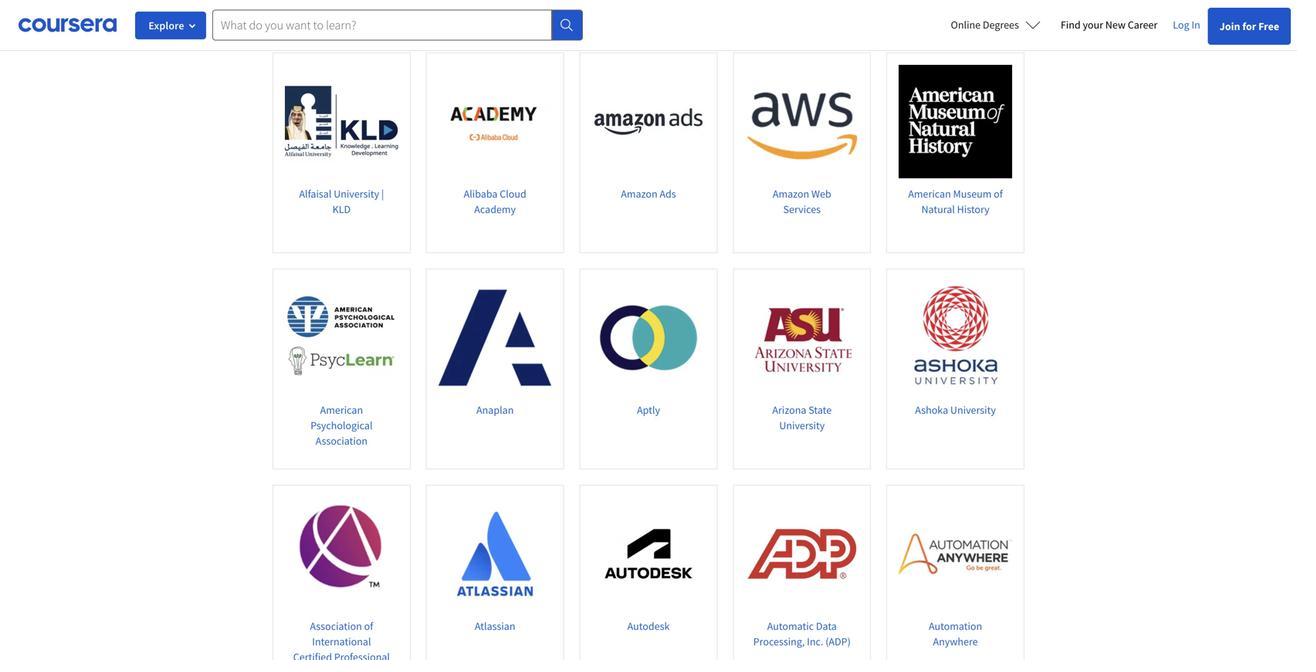 Task type: locate. For each thing, give the bounding box(es) containing it.
0 vertical spatial association
[[316, 434, 368, 448]]

cloud
[[500, 187, 526, 201]]

ashoka university logo image
[[899, 281, 1012, 394]]

american museum of natural history
[[908, 187, 1003, 216]]

online degrees
[[951, 18, 1019, 32]]

of
[[994, 187, 1003, 201], [364, 619, 373, 633]]

arizona state university logo image
[[745, 281, 859, 394]]

autodesk
[[627, 619, 670, 633]]

1 vertical spatial american
[[320, 403, 363, 417]]

2 amazon from the left
[[773, 187, 809, 201]]

online
[[951, 18, 981, 32]]

data
[[816, 619, 837, 633]]

university down arizona in the bottom right of the page
[[779, 418, 825, 432]]

What do you want to learn? text field
[[212, 10, 552, 41]]

amazon ads  logo image
[[592, 65, 705, 178]]

university for alfaisal
[[334, 187, 379, 201]]

amazon left ads
[[621, 187, 658, 201]]

0 vertical spatial american
[[908, 187, 951, 201]]

1 amazon from the left
[[621, 187, 658, 201]]

automatic data processing, inc. (adp) link
[[733, 485, 871, 660]]

american inside american museum of natural history
[[908, 187, 951, 201]]

log in
[[1173, 18, 1200, 32]]

0 vertical spatial of
[[994, 187, 1003, 201]]

1 vertical spatial of
[[364, 619, 373, 633]]

alfaisal
[[299, 187, 332, 201]]

of up international
[[364, 619, 373, 633]]

atlassian logo image
[[438, 497, 552, 611]]

amazon for amazon ads
[[621, 187, 658, 201]]

in
[[1192, 18, 1200, 32]]

explore
[[149, 19, 184, 32]]

amazon inside amazon web services
[[773, 187, 809, 201]]

alibaba cloud academy
[[464, 187, 526, 216]]

association of international certified professional accountants logo image
[[285, 497, 398, 611]]

university inside alfaisal university | kld
[[334, 187, 379, 201]]

psychological
[[311, 418, 373, 432]]

association
[[316, 434, 368, 448], [310, 619, 362, 633]]

amazon ads link
[[579, 52, 718, 253]]

explore button
[[135, 12, 206, 39]]

for
[[1242, 19, 1256, 33]]

None search field
[[212, 10, 583, 41]]

state
[[809, 403, 832, 417]]

0 horizontal spatial of
[[364, 619, 373, 633]]

university
[[334, 187, 379, 201], [950, 403, 996, 417], [779, 418, 825, 432]]

association of international certified profession
[[293, 619, 390, 660]]

of right museum
[[994, 187, 1003, 201]]

academy
[[474, 202, 516, 216]]

amazon web services link
[[733, 52, 871, 253]]

american
[[908, 187, 951, 201], [320, 403, 363, 417]]

american up natural
[[908, 187, 951, 201]]

anaplan
[[476, 403, 514, 417]]

american for american museum of natural history
[[908, 187, 951, 201]]

online degrees button
[[938, 8, 1053, 42]]

2 horizontal spatial university
[[950, 403, 996, 417]]

university up kld
[[334, 187, 379, 201]]

2 vertical spatial university
[[779, 418, 825, 432]]

new
[[1105, 18, 1126, 32]]

1 horizontal spatial american
[[908, 187, 951, 201]]

american up psychological
[[320, 403, 363, 417]]

automation anywhere link
[[886, 485, 1025, 660]]

anaplan logo image
[[438, 281, 552, 394]]

association down psychological
[[316, 434, 368, 448]]

aptly link
[[579, 269, 718, 469]]

university inside arizona state university
[[779, 418, 825, 432]]

amazon inside 'link'
[[621, 187, 658, 201]]

automatic data processing, inc. (adp) logo image
[[745, 497, 859, 611]]

0 horizontal spatial university
[[334, 187, 379, 201]]

alibaba cloud academy link
[[426, 52, 564, 253]]

0 vertical spatial university
[[334, 187, 379, 201]]

association inside american psychological association
[[316, 434, 368, 448]]

career
[[1128, 18, 1157, 32]]

aptly logo image
[[592, 281, 705, 394]]

amazon
[[621, 187, 658, 201], [773, 187, 809, 201]]

american psychological association
[[311, 403, 373, 448]]

amazon ads
[[621, 187, 676, 201]]

autodesk link
[[579, 485, 718, 660]]

(adp)
[[825, 635, 851, 648]]

ads
[[660, 187, 676, 201]]

1 vertical spatial university
[[950, 403, 996, 417]]

association up international
[[310, 619, 362, 633]]

1 horizontal spatial of
[[994, 187, 1003, 201]]

degrees
[[983, 18, 1019, 32]]

university right ashoka
[[950, 403, 996, 417]]

amazon up services
[[773, 187, 809, 201]]

find
[[1061, 18, 1081, 32]]

american inside american psychological association
[[320, 403, 363, 417]]

0 horizontal spatial amazon
[[621, 187, 658, 201]]

1 vertical spatial association
[[310, 619, 362, 633]]

museum
[[953, 187, 992, 201]]

1 horizontal spatial amazon
[[773, 187, 809, 201]]

american psychological association link
[[272, 269, 411, 469]]

1 horizontal spatial university
[[779, 418, 825, 432]]

0 horizontal spatial american
[[320, 403, 363, 417]]

amazon web services
[[773, 187, 831, 216]]



Task type: vqa. For each thing, say whether or not it's contained in the screenshot.
Greg Robinson
no



Task type: describe. For each thing, give the bounding box(es) containing it.
find your new career link
[[1053, 15, 1165, 35]]

processing,
[[753, 635, 805, 648]]

university for ashoka
[[950, 403, 996, 417]]

american psychological association logo image
[[285, 281, 398, 394]]

arizona
[[772, 403, 806, 417]]

of inside american museum of natural history
[[994, 187, 1003, 201]]

log in link
[[1165, 15, 1208, 34]]

kld
[[332, 202, 351, 216]]

automation anywhere
[[929, 619, 982, 648]]

amazon web services logo image
[[745, 65, 859, 178]]

alibaba
[[464, 187, 498, 201]]

history
[[957, 202, 990, 216]]

automation
[[929, 619, 982, 633]]

join
[[1220, 19, 1240, 33]]

amazon for amazon web services
[[773, 187, 809, 201]]

certified
[[293, 650, 332, 660]]

american museum of natural history logo image
[[899, 65, 1012, 178]]

association inside association of international certified profession
[[310, 619, 362, 633]]

join for free link
[[1208, 8, 1291, 45]]

|
[[381, 187, 384, 201]]

atlassian link
[[426, 485, 564, 660]]

alfaisal university | kld
[[299, 187, 384, 216]]

international
[[312, 635, 371, 648]]

american museum of natural history link
[[886, 52, 1025, 253]]

alfaisal university | kld logo image
[[285, 65, 398, 178]]

your
[[1083, 18, 1103, 32]]

arizona state university
[[772, 403, 832, 432]]

inc.
[[807, 635, 823, 648]]

aptly
[[637, 403, 660, 417]]

automatic
[[767, 619, 814, 633]]

coursera image
[[19, 13, 117, 37]]

automatic data processing, inc. (adp)
[[753, 619, 851, 648]]

ashoka university link
[[886, 269, 1025, 469]]

natural
[[921, 202, 955, 216]]

autodesk logo image
[[592, 497, 705, 611]]

automation anywhere logo image
[[899, 497, 1012, 611]]

ashoka university
[[915, 403, 996, 417]]

web
[[811, 187, 831, 201]]

american for american psychological association
[[320, 403, 363, 417]]

atlassian
[[475, 619, 515, 633]]

anywhere
[[933, 635, 978, 648]]

join for free
[[1220, 19, 1279, 33]]

services
[[783, 202, 821, 216]]

arizona state university link
[[733, 269, 871, 469]]

of inside association of international certified profession
[[364, 619, 373, 633]]

free
[[1258, 19, 1279, 33]]

anaplan link
[[426, 269, 564, 469]]

alfaisal university | kld link
[[272, 52, 411, 253]]

alibaba cloud academy logo image
[[438, 65, 552, 178]]

association of international certified profession link
[[272, 485, 411, 660]]

log
[[1173, 18, 1189, 32]]

ashoka
[[915, 403, 948, 417]]

find your new career
[[1061, 18, 1157, 32]]



